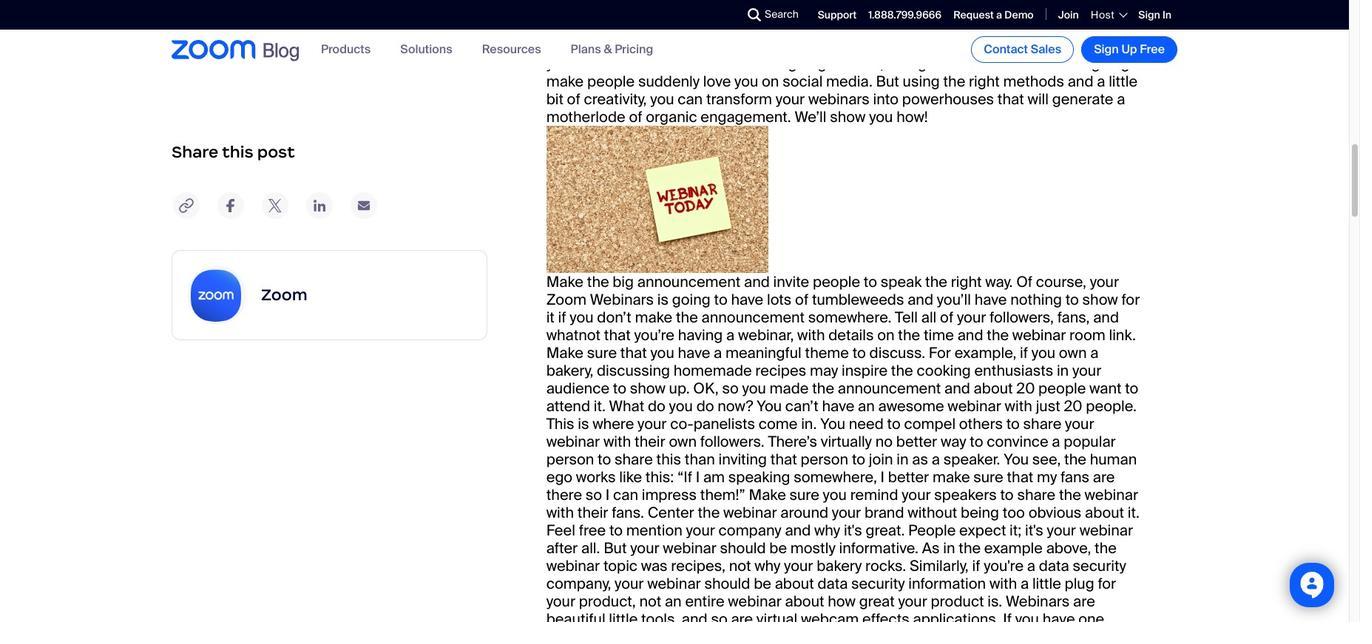 Task type: vqa. For each thing, say whether or not it's contained in the screenshot.
Speaking
yes



Task type: locate. For each thing, give the bounding box(es) containing it.
to left "like"
[[598, 450, 611, 469]]

1 vertical spatial can
[[613, 485, 638, 505]]

a left demo
[[997, 8, 1003, 21]]

show inside ?! when you host webinars with zoom, you get to include up to 25 two-way video panelists and broadcast your video to up to 1,000 view-only audience members. it gives you the exact platform you need in order to cement your expertise and brand into the minds of your viewers. webinars alone aren't going to cut it, though. and one webinar isn't going to make people suddenly love you on social media. but using the right methods and a little bit of creativity, you can transform your webinars into powerhouses that will generate a motherlode of organic engagement. we'll show you how!
[[830, 107, 866, 127]]

2 vertical spatial so
[[711, 610, 728, 622]]

0 horizontal spatial on
[[762, 72, 779, 91]]

request a demo
[[954, 8, 1034, 21]]

but inside ?! when you host webinars with zoom, you get to include up to 25 two-way video panelists and broadcast your video to up to 1,000 view-only audience members. it gives you the exact platform you need in order to cement your expertise and brand into the minds of your viewers. webinars alone aren't going to cut it, though. and one webinar isn't going to make people suddenly love you on social media. but using the right methods and a little bit of creativity, you can transform your webinars into powerhouses that will generate a motherlode of organic engagement. we'll show you how!
[[876, 72, 900, 91]]

products
[[321, 42, 371, 57]]

1 horizontal spatial audience
[[885, 18, 948, 38]]

2 do from the left
[[697, 397, 714, 416]]

enthusiasts
[[975, 361, 1054, 380]]

audience up though.
[[885, 18, 948, 38]]

security up effects
[[852, 574, 905, 593]]

1 horizontal spatial person
[[801, 450, 849, 469]]

0 vertical spatial brand
[[971, 36, 1011, 55]]

transform
[[706, 90, 772, 109]]

it's
[[844, 521, 862, 540], [1025, 521, 1044, 540]]

sales
[[1031, 41, 1062, 57]]

share down 'see,' on the bottom right
[[1018, 485, 1056, 505]]

about
[[974, 379, 1013, 398], [1085, 503, 1125, 522], [775, 574, 814, 593], [785, 592, 825, 611]]

company,
[[547, 574, 611, 593]]

0 horizontal spatial going
[[672, 290, 711, 309]]

0 vertical spatial way
[[1006, 1, 1032, 20]]

it
[[1024, 18, 1033, 38]]

the right above,
[[1095, 539, 1117, 558]]

an down inspire
[[858, 397, 875, 416]]

1 horizontal spatial but
[[876, 72, 900, 91]]

how!
[[897, 107, 928, 127]]

of right bit
[[567, 90, 581, 109]]

people left want
[[1039, 379, 1086, 398]]

right down 'contact'
[[969, 72, 1000, 91]]

1 vertical spatial sign
[[1094, 41, 1119, 57]]

1 horizontal spatial way
[[1006, 1, 1032, 20]]

2 vertical spatial if
[[973, 556, 981, 576]]

0 horizontal spatial webinars
[[650, 1, 711, 20]]

of
[[1114, 36, 1128, 55], [567, 90, 581, 109], [629, 107, 643, 127], [795, 290, 809, 309], [940, 308, 954, 327]]

is right this
[[578, 414, 589, 434]]

to right the get
[[847, 1, 860, 20]]

1 horizontal spatial sure
[[790, 485, 820, 505]]

on inside of course, your zoom webinars is going to have lots of tumbleweeds and you'll have nothing to show for it if you don't make the announcement somewhere. tell all of your followers, fans, and whatnot that you're having a webinar, with details on the time and the webinar room link. make sure that you have a meaningful theme to discuss. for example, if you own a bakery, discussing homemade recipes may inspire the cooking enthusiasts in your audience to show up.  ok, so you made the announcement and about 20 people want to attend it. what do you do now? you can't have an awesome webinar with just 20 people. this is where your co-panelists come in. you need to compel others to share your webinar with their own followers. there's virtually no better way to convince a popular person to share this than inviting that person to join in as a speaker. you see, the human ego works like this: "if i am speaking somewhere, i better make sure that my fans are there so i can impress them!" make sure you remind your speakers to share the webinar with their fans.
[[878, 326, 895, 345]]

like
[[619, 468, 642, 487]]

make down exact at left top
[[547, 72, 584, 91]]

20 right just
[[1064, 397, 1083, 416]]

1 vertical spatial panelists
[[694, 414, 755, 434]]

support
[[818, 8, 857, 21]]

are inside of course, your zoom webinars is going to have lots of tumbleweeds and you'll have nothing to show for it if you don't make the announcement somewhere. tell all of your followers, fans, and whatnot that you're having a webinar, with details on the time and the webinar room link. make sure that you have a meaningful theme to discuss. for example, if you own a bakery, discussing homemade recipes may inspire the cooking enthusiasts in your audience to show up.  ok, so you made the announcement and about 20 people want to attend it. what do you do now? you can't have an awesome webinar with just 20 people. this is where your co-panelists come in. you need to compel others to share your webinar with their own followers. there's virtually no better way to convince a popular person to share this than inviting that person to join in as a speaker. you see, the human ego works like this: "if i am speaking somewhere, i better make sure that my fans are there so i can impress them!" make sure you remind your speakers to share the webinar with their fans.
[[1093, 468, 1115, 487]]

sign in
[[1139, 8, 1172, 21]]

mostly
[[791, 539, 836, 558]]

0 horizontal spatial people
[[587, 72, 635, 91]]

webinars left love
[[637, 54, 701, 73]]

1 vertical spatial into
[[873, 90, 899, 109]]

about inside of course, your zoom webinars is going to have lots of tumbleweeds and you'll have nothing to show for it if you don't make the announcement somewhere. tell all of your followers, fans, and whatnot that you're having a webinar, with details on the time and the webinar room link. make sure that you have a meaningful theme to discuss. for example, if you own a bakery, discussing homemade recipes may inspire the cooking enthusiasts in your audience to show up.  ok, so you made the announcement and about 20 people want to attend it. what do you do now? you can't have an awesome webinar with just 20 people. this is where your co-panelists come in. you need to compel others to share your webinar with their own followers. there's virtually no better way to convince a popular person to share this than inviting that person to join in as a speaker. you see, the human ego works like this: "if i am speaking somewhere, i better make sure that my fans are there so i can impress them!" make sure you remind your speakers to share the webinar with their fans.
[[974, 379, 1013, 398]]

are down above,
[[1074, 592, 1096, 611]]

0 horizontal spatial sure
[[587, 343, 617, 363]]

your
[[648, 18, 677, 38], [842, 36, 871, 55], [547, 54, 576, 73], [776, 90, 805, 109], [1090, 272, 1119, 292], [957, 308, 986, 327], [1073, 361, 1102, 380], [638, 414, 667, 434], [1065, 414, 1095, 434], [902, 485, 931, 505], [832, 503, 861, 522], [686, 521, 715, 540], [1047, 521, 1076, 540], [631, 539, 660, 558], [784, 556, 813, 576], [615, 574, 644, 593], [547, 592, 576, 611], [898, 592, 928, 611]]

0 vertical spatial little
[[1109, 72, 1138, 91]]

can't
[[786, 397, 819, 416]]

around
[[781, 503, 829, 522]]

0 vertical spatial should
[[720, 539, 766, 558]]

for
[[929, 343, 951, 363]]

be left mostly on the right bottom of page
[[770, 539, 787, 558]]

1 horizontal spatial up
[[917, 1, 934, 20]]

include
[[864, 1, 913, 20]]

speakers
[[935, 485, 997, 505]]

with down the ego
[[547, 503, 574, 522]]

can left this: in the bottom of the page
[[613, 485, 638, 505]]

ego
[[547, 468, 573, 487]]

you right in.
[[821, 414, 846, 434]]

little down sign up free link
[[1109, 72, 1138, 91]]

sign for sign in
[[1139, 8, 1161, 21]]

1 vertical spatial share
[[615, 450, 653, 469]]

followers,
[[990, 308, 1054, 327]]

1 vertical spatial for
[[1098, 574, 1117, 593]]

on
[[762, 72, 779, 91], [878, 326, 895, 345]]

?! when you host webinars with zoom, you get to include up to 25 two-way video panelists and broadcast your video to up to 1,000 view-only audience members. it gives you the exact platform you need in order to cement your expertise and brand into the minds of your viewers. webinars alone aren't going to cut it, though. and one webinar isn't going to make people suddenly love you on social media. but using the right methods and a little bit of creativity, you can transform your webinars into powerhouses that will generate a motherlode of organic engagement. we'll show you how!
[[547, 0, 1147, 127]]

1 vertical spatial this
[[657, 450, 681, 469]]

0 vertical spatial panelists
[[1076, 1, 1137, 20]]

about down example,
[[974, 379, 1013, 398]]

contact
[[984, 41, 1028, 57]]

not down was
[[640, 592, 662, 611]]

and
[[547, 18, 572, 38], [942, 36, 968, 55], [1068, 72, 1094, 91], [744, 272, 770, 292], [908, 290, 934, 309], [1094, 308, 1119, 327], [958, 326, 984, 345], [945, 379, 971, 398], [785, 521, 811, 540], [682, 610, 708, 622]]

2 horizontal spatial sure
[[974, 468, 1004, 487]]

own up "if
[[669, 432, 697, 451]]

the down being
[[959, 539, 981, 558]]

to left cut
[[830, 54, 844, 73]]

little inside ?! when you host webinars with zoom, you get to include up to 25 two-way video panelists and broadcast your video to up to 1,000 view-only audience members. it gives you the exact platform you need in order to cement your expertise and brand into the minds of your viewers. webinars alone aren't going to cut it, though. and one webinar isn't going to make people suddenly love you on social media. but using the right methods and a little bit of creativity, you can transform your webinars into powerhouses that will generate a motherlode of organic engagement. we'll show you how!
[[1109, 72, 1138, 91]]

better
[[897, 432, 938, 451], [888, 468, 929, 487]]

awesome
[[879, 397, 945, 416]]

sure down don't
[[587, 343, 617, 363]]

with left zoom,
[[715, 1, 743, 20]]

0 horizontal spatial up
[[738, 18, 756, 38]]

co-
[[670, 414, 694, 434]]

1 vertical spatial should
[[705, 574, 751, 593]]

need
[[675, 36, 710, 55], [849, 414, 884, 434]]

it's right it;
[[1025, 521, 1044, 540]]

1 horizontal spatial 20
[[1064, 397, 1083, 416]]

free
[[579, 521, 606, 540]]

a right is.
[[1021, 574, 1029, 593]]

need up join
[[849, 414, 884, 434]]

this left than
[[657, 450, 681, 469]]

if
[[1003, 610, 1012, 622]]

so down recipes,
[[711, 610, 728, 622]]

though.
[[888, 54, 939, 73]]

for
[[1122, 290, 1140, 309], [1098, 574, 1117, 593]]

1 horizontal spatial is
[[658, 290, 669, 309]]

1 vertical spatial webinars
[[590, 290, 654, 309]]

1 horizontal spatial if
[[973, 556, 981, 576]]

if left "you're"
[[973, 556, 981, 576]]

webinars right is.
[[1006, 592, 1070, 611]]

no
[[876, 432, 893, 451]]

the right made
[[812, 379, 835, 398]]

1 vertical spatial need
[[849, 414, 884, 434]]

right left way.
[[951, 272, 982, 292]]

0 vertical spatial sign
[[1139, 8, 1161, 21]]

0 horizontal spatial this
[[222, 142, 253, 162]]

1 horizontal spatial going
[[788, 54, 827, 73]]

0 vertical spatial people
[[587, 72, 635, 91]]

1 horizontal spatial little
[[1033, 574, 1062, 593]]

20 left just
[[1017, 379, 1035, 398]]

it. inside center the webinar around your brand without being too obvious about it. feel free to mention your company and why it's great. people expect it; it's your webinar after all. but your webinar should be mostly informative. as in the example above, the webinar topic was recipes, not why your bakery rocks. similarly, if you're a data security company, your webinar should be about data security information with a little plug for your product, not an entire webinar about how great your product is.  webinars are beautiful little tools, and so are virtual webcam effects applications. if you hav
[[1128, 503, 1140, 522]]

twitter image
[[260, 191, 290, 220]]

2 horizontal spatial i
[[881, 468, 885, 487]]

show down media. at the top of the page
[[830, 107, 866, 127]]

data right "you're"
[[1039, 556, 1070, 576]]

cut
[[847, 54, 869, 73]]

0 horizontal spatial it.
[[594, 397, 606, 416]]

speak
[[881, 272, 922, 292]]

up left search
[[738, 18, 756, 38]]

1 horizontal spatial brand
[[971, 36, 1011, 55]]

on left social
[[762, 72, 779, 91]]

to right free
[[610, 521, 623, 540]]

announcement down discuss.
[[838, 379, 941, 398]]

of right the lots
[[795, 290, 809, 309]]

all.
[[581, 539, 600, 558]]

security down obvious
[[1073, 556, 1127, 576]]

audience up this
[[547, 379, 610, 398]]

on inside ?! when you host webinars with zoom, you get to include up to 25 two-way video panelists and broadcast your video to up to 1,000 view-only audience members. it gives you the exact platform you need in order to cement your expertise and brand into the minds of your viewers. webinars alone aren't going to cut it, though. and one webinar isn't going to make people suddenly love you on social media. but using the right methods and a little bit of creativity, you can transform your webinars into powerhouses that will generate a motherlode of organic engagement. we'll show you how!
[[762, 72, 779, 91]]

search image
[[748, 8, 761, 21], [748, 8, 761, 21]]

in left order at the top of page
[[714, 36, 726, 55]]

expertise
[[875, 36, 938, 55]]

details
[[829, 326, 874, 345]]

0 horizontal spatial into
[[873, 90, 899, 109]]

can inside ?! when you host webinars with zoom, you get to include up to 25 two-way video panelists and broadcast your video to up to 1,000 view-only audience members. it gives you the exact platform you need in order to cement your expertise and brand into the minds of your viewers. webinars alone aren't going to cut it, though. and one webinar isn't going to make people suddenly love you on social media. but using the right methods and a little bit of creativity, you can transform your webinars into powerhouses that will generate a motherlode of organic engagement. we'll show you how!
[[678, 90, 703, 109]]

invite
[[774, 272, 810, 292]]

cooking
[[917, 361, 971, 380]]

this
[[222, 142, 253, 162], [657, 450, 681, 469]]

show up room
[[1083, 290, 1118, 309]]

1 horizontal spatial it.
[[1128, 503, 1140, 522]]

2 horizontal spatial show
[[1083, 290, 1118, 309]]

example
[[985, 539, 1043, 558]]

course,
[[1036, 272, 1087, 292]]

in inside ?! when you host webinars with zoom, you get to include up to 25 two-way video panelists and broadcast your video to up to 1,000 view-only audience members. it gives you the exact platform you need in order to cement your expertise and brand into the minds of your viewers. webinars alone aren't going to cut it, though. and one webinar isn't going to make people suddenly love you on social media. but using the right methods and a little bit of creativity, you can transform your webinars into powerhouses that will generate a motherlode of organic engagement. we'll show you how!
[[714, 36, 726, 55]]

1 vertical spatial an
[[665, 592, 682, 611]]

of course, your zoom webinars is going to have lots of tumbleweeds and you'll have nothing to show for it if you don't make the announcement somewhere. tell all of your followers, fans, and whatnot that you're having a webinar, with details on the time and the webinar room link. make sure that you have a meaningful theme to discuss. for example, if you own a bakery, discussing homemade recipes may inspire the cooking enthusiasts in your audience to show up.  ok, so you made the announcement and about 20 people want to attend it. what do you do now? you can't have an awesome webinar with just 20 people. this is where your co-panelists come in. you need to compel others to share your webinar with their own followers. there's virtually no better way to convince a popular person to share this than inviting that person to join in as a speaker. you see, the human ego works like this: "if i am speaking somewhere, i better make sure that my fans are there so i can impress them!" make sure you remind your speakers to share the webinar with their fans.
[[547, 272, 1140, 522]]

webinar inside ?! when you host webinars with zoom, you get to include up to 25 two-way video panelists and broadcast your video to up to 1,000 view-only audience members. it gives you the exact platform you need in order to cement your expertise and brand into the minds of your viewers. webinars alone aren't going to cut it, though. and one webinar isn't going to make people suddenly love you on social media. but using the right methods and a little bit of creativity, you can transform your webinars into powerhouses that will generate a motherlode of organic engagement. we'll show you how!
[[1003, 54, 1057, 73]]

going up having
[[672, 290, 711, 309]]

1 do from the left
[[648, 397, 666, 416]]

but inside center the webinar around your brand without being too obvious about it. feel free to mention your company and why it's great. people expect it; it's your webinar after all. but your webinar should be mostly informative. as in the example above, the webinar topic was recipes, not why your bakery rocks. similarly, if you're a data security company, your webinar should be about data security information with a little plug for your product, not an entire webinar about how great your product is.  webinars are beautiful little tools, and so are virtual webcam effects applications. if you hav
[[604, 539, 627, 558]]

facebook image
[[216, 191, 246, 220]]

solutions button
[[400, 42, 453, 57]]

1 horizontal spatial their
[[635, 432, 666, 451]]

need up suddenly
[[675, 36, 710, 55]]

own down fans, on the right of the page
[[1059, 343, 1087, 363]]

to left speak
[[864, 272, 877, 292]]

0 horizontal spatial do
[[648, 397, 666, 416]]

little
[[1109, 72, 1138, 91], [1033, 574, 1062, 593], [609, 610, 638, 622]]

now?
[[718, 397, 754, 416]]

1 person from the left
[[547, 450, 594, 469]]

person up there
[[547, 450, 594, 469]]

homemade
[[674, 361, 752, 380]]

above,
[[1047, 539, 1092, 558]]

an
[[858, 397, 875, 416], [665, 592, 682, 611]]

media.
[[826, 72, 873, 91]]

audience inside ?! when you host webinars with zoom, you get to include up to 25 two-way video panelists and broadcast your video to up to 1,000 view-only audience members. it gives you the exact platform you need in order to cement your expertise and brand into the minds of your viewers. webinars alone aren't going to cut it, though. and one webinar isn't going to make people suddenly love you on social media. but using the right methods and a little bit of creativity, you can transform your webinars into powerhouses that will generate a motherlode of organic engagement. we'll show you how!
[[885, 18, 948, 38]]

an left entire
[[665, 592, 682, 611]]

linkedin image
[[305, 191, 334, 220]]

0 horizontal spatial if
[[558, 308, 566, 327]]

0 vertical spatial need
[[675, 36, 710, 55]]

to right the nothing
[[1066, 290, 1079, 309]]

two-
[[976, 1, 1006, 20]]

social sharing element
[[172, 114, 487, 235]]

1 vertical spatial make
[[635, 308, 673, 327]]

0 horizontal spatial person
[[547, 450, 594, 469]]

so right ok,
[[722, 379, 739, 398]]

share up 'see,' on the bottom right
[[1024, 414, 1062, 434]]

company
[[719, 521, 782, 540]]

for inside of course, your zoom webinars is going to have lots of tumbleweeds and you'll have nothing to show for it if you don't make the announcement somewhere. tell all of your followers, fans, and whatnot that you're having a webinar, with details on the time and the webinar room link. make sure that you have a meaningful theme to discuss. for example, if you own a bakery, discussing homemade recipes may inspire the cooking enthusiasts in your audience to show up.  ok, so you made the announcement and about 20 people want to attend it. what do you do now? you can't have an awesome webinar with just 20 people. this is where your co-panelists come in. you need to compel others to share your webinar with their own followers. there's virtually no better way to convince a popular person to share this than inviting that person to join in as a speaker. you see, the human ego works like this: "if i am speaking somewhere, i better make sure that my fans are there so i can impress them!" make sure you remind your speakers to share the webinar with their fans.
[[1122, 290, 1140, 309]]

1 horizontal spatial video
[[1035, 1, 1072, 20]]

webcam
[[801, 610, 859, 622]]

0 horizontal spatial make
[[547, 72, 584, 91]]

1 vertical spatial brand
[[865, 503, 904, 522]]

1 horizontal spatial i
[[696, 468, 700, 487]]

that down don't
[[621, 343, 647, 363]]

minds
[[1069, 36, 1111, 55]]

&
[[604, 42, 612, 57]]

your left co-
[[638, 414, 667, 434]]

1 horizontal spatial people
[[813, 272, 861, 292]]

why down company
[[755, 556, 781, 576]]

1 horizontal spatial panelists
[[1076, 1, 1137, 20]]

0 vertical spatial webinars
[[650, 1, 711, 20]]

0 vertical spatial announcement
[[638, 272, 741, 292]]

your down "as"
[[902, 485, 931, 505]]

0 vertical spatial this
[[222, 142, 253, 162]]

1 vertical spatial is
[[578, 414, 589, 434]]

your up tools,
[[615, 574, 644, 593]]

your down somewhere,
[[832, 503, 861, 522]]

do
[[648, 397, 666, 416], [697, 397, 714, 416]]

0 vertical spatial but
[[876, 72, 900, 91]]

request a demo link
[[954, 8, 1034, 21]]

1 vertical spatial it.
[[1128, 503, 1140, 522]]

way inside ?! when you host webinars with zoom, you get to include up to 25 two-way video panelists and broadcast your video to up to 1,000 view-only audience members. it gives you the exact platform you need in order to cement your expertise and brand into the minds of your viewers. webinars alone aren't going to cut it, though. and one webinar isn't going to make people suddenly love you on social media. but using the right methods and a little bit of creativity, you can transform your webinars into powerhouses that will generate a motherlode of organic engagement. we'll show you how!
[[1006, 1, 1032, 20]]

the
[[1103, 18, 1125, 38], [1043, 36, 1065, 55], [944, 72, 966, 91], [587, 272, 609, 292], [926, 272, 948, 292], [676, 308, 698, 327], [898, 326, 921, 345], [987, 326, 1009, 345], [891, 361, 914, 380], [812, 379, 835, 398], [1065, 450, 1087, 469], [1059, 485, 1082, 505], [698, 503, 720, 522], [959, 539, 981, 558], [1095, 539, 1117, 558]]

followers.
[[700, 432, 765, 451]]

their left the fans.
[[578, 503, 608, 522]]

fans,
[[1058, 308, 1090, 327]]

can inside of course, your zoom webinars is going to have lots of tumbleweeds and you'll have nothing to show for it if you don't make the announcement somewhere. tell all of your followers, fans, and whatnot that you're having a webinar, with details on the time and the webinar room link. make sure that you have a meaningful theme to discuss. for example, if you own a bakery, discussing homemade recipes may inspire the cooking enthusiasts in your audience to show up.  ok, so you made the announcement and about 20 people want to attend it. what do you do now? you can't have an awesome webinar with just 20 people. this is where your co-panelists come in. you need to compel others to share your webinar with their own followers. there's virtually no better way to convince a popular person to share this than inviting that person to join in as a speaker. you see, the human ego works like this: "if i am speaking somewhere, i better make sure that my fans are there so i can impress them!" make sure you remind your speakers to share the webinar with their fans.
[[613, 485, 638, 505]]

webinar
[[1003, 54, 1057, 73], [1013, 326, 1066, 345], [948, 397, 1002, 416], [547, 432, 600, 451], [1085, 485, 1139, 505], [724, 503, 777, 522], [1080, 521, 1134, 540], [663, 539, 717, 558], [547, 556, 600, 576], [648, 574, 701, 593], [728, 592, 782, 611]]

join
[[869, 450, 893, 469]]

an inside center the webinar around your brand without being too obvious about it. feel free to mention your company and why it's great. people expect it; it's your webinar after all. but your webinar should be mostly informative. as in the example above, the webinar topic was recipes, not why your bakery rocks. similarly, if you're a data security company, your webinar should be about data security information with a little plug for your product, not an entire webinar about how great your product is.  webinars are beautiful little tools, and so are virtual webcam effects applications. if you hav
[[665, 592, 682, 611]]

0 horizontal spatial can
[[613, 485, 638, 505]]

way inside of course, your zoom webinars is going to have lots of tumbleweeds and you'll have nothing to show for it if you don't make the announcement somewhere. tell all of your followers, fans, and whatnot that you're having a webinar, with details on the time and the webinar room link. make sure that you have a meaningful theme to discuss. for example, if you own a bakery, discussing homemade recipes may inspire the cooking enthusiasts in your audience to show up.  ok, so you made the announcement and about 20 people want to attend it. what do you do now? you can't have an awesome webinar with just 20 people. this is where your co-panelists come in. you need to compel others to share your webinar with their own followers. there's virtually no better way to convince a popular person to share this than inviting that person to join in as a speaker. you see, the human ego works like this: "if i am speaking somewhere, i better make sure that my fans are there so i can impress them!" make sure you remind your speakers to share the webinar with their fans.
[[941, 432, 967, 451]]

beautiful
[[547, 610, 606, 622]]

1 horizontal spatial show
[[830, 107, 866, 127]]

1 horizontal spatial security
[[1073, 556, 1127, 576]]

1 vertical spatial way
[[941, 432, 967, 451]]

people
[[587, 72, 635, 91], [813, 272, 861, 292], [1039, 379, 1086, 398]]

plans
[[571, 42, 601, 57]]

was
[[641, 556, 668, 576]]

with inside ?! when you host webinars with zoom, you get to include up to 25 two-way video panelists and broadcast your video to up to 1,000 view-only audience members. it gives you the exact platform you need in order to cement your expertise and brand into the minds of your viewers. webinars alone aren't going to cut it, though. and one webinar isn't going to make people suddenly love you on social media. but using the right methods and a little bit of creativity, you can transform your webinars into powerhouses that will generate a motherlode of organic engagement. we'll show you how!
[[715, 1, 743, 20]]

1 vertical spatial if
[[1020, 343, 1028, 363]]

should down company
[[705, 574, 751, 593]]

webinars inside center the webinar around your brand without being too obvious about it. feel free to mention your company and why it's great. people expect it; it's your webinar after all. but your webinar should be mostly informative. as in the example above, the webinar topic was recipes, not why your bakery rocks. similarly, if you're a data security company, your webinar should be about data security information with a little plug for your product, not an entire webinar about how great your product is.  webinars are beautiful little tools, and so are virtual webcam effects applications. if you hav
[[1006, 592, 1070, 611]]

support link
[[818, 8, 857, 21]]

1 vertical spatial why
[[755, 556, 781, 576]]

1 horizontal spatial sign
[[1139, 8, 1161, 21]]

1 vertical spatial be
[[754, 574, 772, 593]]

it. left what
[[594, 397, 606, 416]]

see,
[[1033, 450, 1061, 469]]

webinars down cut
[[809, 90, 870, 109]]

your right time at the bottom right of page
[[957, 308, 986, 327]]

0 horizontal spatial way
[[941, 432, 967, 451]]

to up the alone
[[721, 18, 735, 38]]

but right all.
[[604, 539, 627, 558]]

in
[[1163, 8, 1172, 21]]

theme
[[805, 343, 849, 363]]

the right you're
[[676, 308, 698, 327]]

applications.
[[913, 610, 1000, 622]]

0 vertical spatial show
[[830, 107, 866, 127]]

sure up being
[[974, 468, 1004, 487]]

that
[[998, 90, 1025, 109], [604, 326, 631, 345], [621, 343, 647, 363], [771, 450, 797, 469], [1007, 468, 1034, 487]]

remind
[[851, 485, 899, 505]]

None search field
[[694, 3, 752, 27]]

sign left in
[[1139, 8, 1161, 21]]

1 horizontal spatial need
[[849, 414, 884, 434]]

what
[[609, 397, 645, 416]]

should
[[720, 539, 766, 558], [705, 574, 751, 593]]

video right it in the right top of the page
[[1035, 1, 1072, 20]]

0 vertical spatial make
[[547, 72, 584, 91]]

1 horizontal spatial for
[[1122, 290, 1140, 309]]

love
[[703, 72, 731, 91]]

1 horizontal spatial into
[[1014, 36, 1040, 55]]

where
[[593, 414, 634, 434]]

0 horizontal spatial is
[[578, 414, 589, 434]]

gives
[[1036, 18, 1072, 38]]

0 horizontal spatial but
[[604, 539, 627, 558]]

right inside ?! when you host webinars with zoom, you get to include up to 25 two-way video panelists and broadcast your video to up to 1,000 view-only audience members. it gives you the exact platform you need in order to cement your expertise and brand into the minds of your viewers. webinars alone aren't going to cut it, though. and one webinar isn't going to make people suddenly love you on social media. but using the right methods and a little bit of creativity, you can transform your webinars into powerhouses that will generate a motherlode of organic engagement. we'll show you how!
[[969, 72, 1000, 91]]

0 horizontal spatial brand
[[865, 503, 904, 522]]

make right don't
[[635, 308, 673, 327]]

panelists inside ?! when you host webinars with zoom, you get to include up to 25 two-way video panelists and broadcast your video to up to 1,000 view-only audience members. it gives you the exact platform you need in order to cement your expertise and brand into the minds of your viewers. webinars alone aren't going to cut it, though. and one webinar isn't going to make people suddenly love you on social media. but using the right methods and a little bit of creativity, you can transform your webinars into powerhouses that will generate a motherlode of organic engagement. we'll show you how!
[[1076, 1, 1137, 20]]

"if
[[678, 468, 692, 487]]

fans.
[[612, 503, 644, 522]]

and right fans, on the right of the page
[[1094, 308, 1119, 327]]

1 vertical spatial announcement
[[702, 308, 805, 327]]

0 vertical spatial be
[[770, 539, 787, 558]]

share this post
[[172, 142, 295, 162]]

2 vertical spatial announcement
[[838, 379, 941, 398]]

social
[[783, 72, 823, 91]]

in.
[[801, 414, 817, 434]]



Task type: describe. For each thing, give the bounding box(es) containing it.
and left "one"
[[942, 36, 968, 55]]

0 horizontal spatial own
[[669, 432, 697, 451]]

inviting
[[719, 450, 767, 469]]

audience inside of course, your zoom webinars is going to have lots of tumbleweeds and you'll have nothing to show for it if you don't make the announcement somewhere. tell all of your followers, fans, and whatnot that you're having a webinar, with details on the time and the webinar room link. make sure that you have a meaningful theme to discuss. for example, if you own a bakery, discussing homemade recipes may inspire the cooking enthusiasts in your audience to show up.  ok, so you made the announcement and about 20 people want to attend it. what do you do now? you can't have an awesome webinar with just 20 people. this is where your co-panelists come in. you need to compel others to share your webinar with their own followers. there's virtually no better way to convince a popular person to share this than inviting that person to join in as a speaker. you see, the human ego works like this: "if i am speaking somewhere, i better make sure that my fans are there so i can impress them!" make sure you remind your speakers to share the webinar with their fans.
[[547, 379, 610, 398]]

room
[[1070, 326, 1106, 345]]

0 horizontal spatial you
[[757, 397, 782, 416]]

the right it in the right top of the page
[[1043, 36, 1065, 55]]

being
[[961, 503, 1000, 522]]

the right speak
[[926, 272, 948, 292]]

the left all
[[898, 326, 921, 345]]

0 horizontal spatial 20
[[1017, 379, 1035, 398]]

just
[[1036, 397, 1061, 416]]

you're
[[984, 556, 1024, 576]]

for inside center the webinar around your brand without being too obvious about it. feel free to mention your company and why it's great. people expect it; it's your webinar after all. but your webinar should be mostly informative. as in the example above, the webinar topic was recipes, not why your bakery rocks. similarly, if you're a data security company, your webinar should be about data security information with a little plug for your product, not an entire webinar about how great your product is.  webinars are beautiful little tools, and so are virtual webcam effects applications. if you hav
[[1098, 574, 1117, 593]]

order
[[729, 36, 766, 55]]

the right using at the right top of the page
[[944, 72, 966, 91]]

free
[[1140, 41, 1165, 57]]

topic
[[604, 556, 638, 576]]

0 vertical spatial why
[[815, 521, 841, 540]]

you're
[[634, 326, 675, 345]]

going inside of course, your zoom webinars is going to have lots of tumbleweeds and you'll have nothing to show for it if you don't make the announcement somewhere. tell all of your followers, fans, and whatnot that you're having a webinar, with details on the time and the webinar room link. make sure that you have a meaningful theme to discuss. for example, if you own a bakery, discussing homemade recipes may inspire the cooking enthusiasts in your audience to show up.  ok, so you made the announcement and about 20 people want to attend it. what do you do now? you can't have an awesome webinar with just 20 people. this is where your co-panelists come in. you need to compel others to share your webinar with their own followers. there's virtually no better way to convince a popular person to share this than inviting that person to join in as a speaker. you see, the human ego works like this: "if i am speaking somewhere, i better make sure that my fans are there so i can impress them!" make sure you remind your speakers to share the webinar with their fans.
[[672, 290, 711, 309]]

compel
[[905, 414, 956, 434]]

as
[[922, 539, 940, 558]]

2 it's from the left
[[1025, 521, 1044, 540]]

2 vertical spatial share
[[1018, 485, 1056, 505]]

1 vertical spatial their
[[578, 503, 608, 522]]

that left the "my"
[[1007, 468, 1034, 487]]

have left the lots
[[731, 290, 764, 309]]

to inside center the webinar around your brand without being too obvious about it. feel free to mention your company and why it's great. people expect it; it's your webinar after all. but your webinar should be mostly informative. as in the example above, the webinar topic was recipes, not why your bakery rocks. similarly, if you're a data security company, your webinar should be about data security information with a little plug for your product, not an entire webinar about how great your product is.  webinars are beautiful little tools, and so are virtual webcam effects applications. if you hav
[[610, 521, 623, 540]]

your down aren't
[[776, 90, 805, 109]]

resources
[[482, 42, 541, 57]]

have right in.
[[822, 397, 855, 416]]

1 vertical spatial right
[[951, 272, 982, 292]]

your right great
[[898, 592, 928, 611]]

2 vertical spatial make
[[749, 485, 786, 505]]

1 vertical spatial better
[[888, 468, 929, 487]]

the up awesome
[[891, 361, 914, 380]]

that left you're
[[604, 326, 631, 345]]

time
[[924, 326, 954, 345]]

the up enthusiasts at the right bottom of the page
[[987, 326, 1009, 345]]

product
[[931, 592, 984, 611]]

members.
[[951, 18, 1021, 38]]

1.888.799.9666
[[869, 8, 942, 21]]

to up having
[[714, 290, 728, 309]]

this
[[547, 414, 575, 434]]

of right all
[[940, 308, 954, 327]]

a right having
[[727, 326, 735, 345]]

to left convince
[[970, 432, 984, 451]]

0 vertical spatial share
[[1024, 414, 1062, 434]]

your down the fans.
[[631, 539, 660, 558]]

and down for
[[945, 379, 971, 398]]

to right theme
[[853, 343, 866, 363]]

0 vertical spatial if
[[558, 308, 566, 327]]

and up plans
[[547, 18, 572, 38]]

1 it's from the left
[[844, 521, 862, 540]]

and right tools,
[[682, 610, 708, 622]]

brand inside ?! when you host webinars with zoom, you get to include up to 25 two-way video panelists and broadcast your video to up to 1,000 view-only audience members. it gives you the exact platform you need in order to cement your expertise and brand into the minds of your viewers. webinars alone aren't going to cut it, though. and one webinar isn't going to make people suddenly love you on social media. but using the right methods and a little bit of creativity, you can transform your webinars into powerhouses that will generate a motherlode of organic engagement. we'll show you how!
[[971, 36, 1011, 55]]

search
[[765, 7, 799, 21]]

2 horizontal spatial if
[[1020, 343, 1028, 363]]

need inside of course, your zoom webinars is going to have lots of tumbleweeds and you'll have nothing to show for it if you don't make the announcement somewhere. tell all of your followers, fans, and whatnot that you're having a webinar, with details on the time and the webinar room link. make sure that you have a meaningful theme to discuss. for example, if you own a bakery, discussing homemade recipes may inspire the cooking enthusiasts in your audience to show up.  ok, so you made the announcement and about 20 people want to attend it. what do you do now? you can't have an awesome webinar with just 20 people. this is where your co-panelists come in. you need to compel others to share your webinar with their own followers. there's virtually no better way to convince a popular person to share this than inviting that person to join in as a speaker. you see, the human ego works like this: "if i am speaking somewhere, i better make sure that my fans are there so i can impress them!" make sure you remind your speakers to share the webinar with their fans.
[[849, 414, 884, 434]]

and left you'll
[[908, 290, 934, 309]]

with inside center the webinar around your brand without being too obvious about it. feel free to mention your company and why it's great. people expect it; it's your webinar after all. but your webinar should be mostly informative. as in the example above, the webinar topic was recipes, not why your bakery rocks. similarly, if you're a data security company, your webinar should be about data security information with a little plug for your product, not an entire webinar about how great your product is.  webinars are beautiful little tools, and so are virtual webcam effects applications. if you hav
[[990, 574, 1017, 593]]

big
[[613, 272, 634, 292]]

0 horizontal spatial data
[[818, 574, 848, 593]]

to right order at the top of page
[[769, 36, 783, 55]]

0 vertical spatial better
[[897, 432, 938, 451]]

it;
[[1010, 521, 1022, 540]]

we'll
[[795, 107, 827, 127]]

center
[[648, 503, 694, 522]]

0 vertical spatial is
[[658, 290, 669, 309]]

2 vertical spatial make
[[933, 468, 970, 487]]

and right company
[[785, 521, 811, 540]]

in up just
[[1057, 361, 1069, 380]]

1,000
[[776, 18, 814, 38]]

as
[[912, 450, 929, 469]]

convince
[[987, 432, 1049, 451]]

solutions
[[400, 42, 453, 57]]

zoom logo image
[[172, 40, 256, 59]]

and down minds
[[1068, 72, 1094, 91]]

pricing
[[615, 42, 654, 57]]

a right "as"
[[932, 450, 940, 469]]

the down am
[[698, 503, 720, 522]]

your up pricing at the top left of page
[[648, 18, 677, 38]]

and
[[943, 54, 970, 73]]

discuss.
[[870, 343, 926, 363]]

webinars inside ?! when you host webinars with zoom, you get to include up to 25 two-way video panelists and broadcast your video to up to 1,000 view-only audience members. it gives you the exact platform you need in order to cement your expertise and brand into the minds of your viewers. webinars alone aren't going to cut it, though. and one webinar isn't going to make people suddenly love you on social media. but using the right methods and a little bit of creativity, you can transform your webinars into powerhouses that will generate a motherlode of organic engagement. we'll show you how!
[[637, 54, 701, 73]]

in left "as"
[[897, 450, 909, 469]]

about left the how on the right of the page
[[785, 592, 825, 611]]

0 horizontal spatial video
[[681, 18, 718, 38]]

email image
[[349, 191, 379, 220]]

you inside center the webinar around your brand without being too obvious about it. feel free to mention your company and why it's great. people expect it; it's your webinar after all. but your webinar should be mostly informative. as in the example above, the webinar topic was recipes, not why your bakery rocks. similarly, if you're a data security company, your webinar should be about data security information with a little plug for your product, not an entire webinar about how great your product is.  webinars are beautiful little tools, and so are virtual webcam effects applications. if you hav
[[1016, 610, 1039, 622]]

0 vertical spatial into
[[1014, 36, 1040, 55]]

logo blog.svg image
[[263, 39, 299, 63]]

people inside ?! when you host webinars with zoom, you get to include up to 25 two-way video panelists and broadcast your video to up to 1,000 view-only audience members. it gives you the exact platform you need in order to cement your expertise and brand into the minds of your viewers. webinars alone aren't going to cut it, though. and one webinar isn't going to make people suddenly love you on social media. but using the right methods and a little bit of creativity, you can transform your webinars into powerhouses that will generate a motherlode of organic engagement. we'll show you how!
[[587, 72, 635, 91]]

to left join
[[852, 450, 866, 469]]

to right want
[[1125, 379, 1139, 398]]

0 vertical spatial their
[[635, 432, 666, 451]]

contact sales
[[984, 41, 1062, 57]]

1 vertical spatial so
[[586, 485, 602, 505]]

2 horizontal spatial you
[[1004, 450, 1029, 469]]

my
[[1037, 468, 1057, 487]]

so inside center the webinar around your brand without being too obvious about it. feel free to mention your company and why it's great. people expect it; it's your webinar after all. but your webinar should be mostly informative. as in the example above, the webinar topic was recipes, not why your bakery rocks. similarly, if you're a data security company, your webinar should be about data security information with a little plug for your product, not an entire webinar about how great your product is.  webinars are beautiful little tools, and so are virtual webcam effects applications. if you hav
[[711, 610, 728, 622]]

1 vertical spatial little
[[1033, 574, 1062, 593]]

powerhouses
[[902, 90, 994, 109]]

view-
[[817, 18, 854, 38]]

zoom inside of course, your zoom webinars is going to have lots of tumbleweeds and you'll have nothing to show for it if you don't make the announcement somewhere. tell all of your followers, fans, and whatnot that you're having a webinar, with details on the time and the webinar room link. make sure that you have a meaningful theme to discuss. for example, if you own a bakery, discussing homemade recipes may inspire the cooking enthusiasts in your audience to show up.  ok, so you made the announcement and about 20 people want to attend it. what do you do now? you can't have an awesome webinar with just 20 people. this is where your co-panelists come in. you need to compel others to share your webinar with their own followers. there's virtually no better way to convince a popular person to share this than inviting that person to join in as a speaker. you see, the human ego works like this: "if i am speaking somewhere, i better make sure that my fans are there so i can impress them!" make sure you remind your speakers to share the webinar with their fans.
[[547, 290, 587, 309]]

25
[[955, 1, 972, 20]]

your left product,
[[547, 592, 576, 611]]

0 vertical spatial so
[[722, 379, 739, 398]]

about down fans
[[1085, 503, 1125, 522]]

with down what
[[604, 432, 631, 451]]

it,
[[872, 54, 884, 73]]

1 vertical spatial make
[[547, 343, 584, 363]]

and left invite
[[744, 272, 770, 292]]

webinars inside of course, your zoom webinars is going to have lots of tumbleweeds and you'll have nothing to show for it if you don't make the announcement somewhere. tell all of your followers, fans, and whatnot that you're having a webinar, with details on the time and the webinar room link. make sure that you have a meaningful theme to discuss. for example, if you own a bakery, discussing homemade recipes may inspire the cooking enthusiasts in your audience to show up.  ok, so you made the announcement and about 20 people want to attend it. what do you do now? you can't have an awesome webinar with just 20 people. this is where your co-panelists come in. you need to compel others to share your webinar with their own followers. there's virtually no better way to convince a popular person to share this than inviting that person to join in as a speaker. you see, the human ego works like this: "if i am speaking somewhere, i better make sure that my fans are there so i can impress them!" make sure you remind your speakers to share the webinar with their fans.
[[590, 290, 654, 309]]

1 horizontal spatial make
[[635, 308, 673, 327]]

there
[[547, 485, 582, 505]]

people inside of course, your zoom webinars is going to have lots of tumbleweeds and you'll have nothing to show for it if you don't make the announcement somewhere. tell all of your followers, fans, and whatnot that you're having a webinar, with details on the time and the webinar room link. make sure that you have a meaningful theme to discuss. for example, if you own a bakery, discussing homemade recipes may inspire the cooking enthusiasts in your audience to show up.  ok, so you made the announcement and about 20 people want to attend it. what do you do now? you can't have an awesome webinar with just 20 people. this is where your co-panelists come in. you need to compel others to share your webinar with their own followers. there's virtually no better way to convince a popular person to share this than inviting that person to join in as a speaker. you see, the human ego works like this: "if i am speaking somewhere, i better make sure that my fans are there so i can impress them!" make sure you remind your speakers to share the webinar with their fans.
[[1039, 379, 1086, 398]]

a right isn't
[[1097, 72, 1106, 91]]

informative.
[[839, 539, 919, 558]]

1 horizontal spatial data
[[1039, 556, 1070, 576]]

0 horizontal spatial little
[[609, 610, 638, 622]]

the right the "my"
[[1059, 485, 1082, 505]]

copy link image
[[172, 191, 201, 220]]

products button
[[321, 42, 371, 57]]

one
[[974, 54, 1000, 73]]

with left just
[[1005, 397, 1033, 416]]

host
[[617, 1, 647, 20]]

using
[[903, 72, 940, 91]]

if inside center the webinar around your brand without being too obvious about it. feel free to mention your company and why it's great. people expect it; it's your webinar after all. but your webinar should be mostly informative. as in the example above, the webinar topic was recipes, not why your bakery rocks. similarly, if you're a data security company, your webinar should be about data security information with a little plug for your product, not an entire webinar about how great your product is.  webinars are beautiful little tools, and so are virtual webcam effects applications. if you hav
[[973, 556, 981, 576]]

sign up free link
[[1082, 36, 1178, 63]]

a right "you're"
[[1028, 556, 1036, 576]]

panelists inside of course, your zoom webinars is going to have lots of tumbleweeds and you'll have nothing to show for it if you don't make the announcement somewhere. tell all of your followers, fans, and whatnot that you're having a webinar, with details on the time and the webinar room link. make sure that you have a meaningful theme to discuss. for example, if you own a bakery, discussing homemade recipes may inspire the cooking enthusiasts in your audience to show up.  ok, so you made the announcement and about 20 people want to attend it. what do you do now? you can't have an awesome webinar with just 20 people. this is where your co-panelists come in. you need to compel others to share your webinar with their own followers. there's virtually no better way to convince a popular person to share this than inviting that person to join in as a speaker. you see, the human ego works like this: "if i am speaking somewhere, i better make sure that my fans are there so i can impress them!" make sure you remind your speakers to share the webinar with their fans.
[[694, 414, 755, 434]]

fans
[[1061, 468, 1090, 487]]

zoom,
[[746, 1, 790, 20]]

an inside of course, your zoom webinars is going to have lots of tumbleweeds and you'll have nothing to show for it if you don't make the announcement somewhere. tell all of your followers, fans, and whatnot that you're having a webinar, with details on the time and the webinar room link. make sure that you have a meaningful theme to discuss. for example, if you own a bakery, discussing homemade recipes may inspire the cooking enthusiasts in your audience to show up.  ok, so you made the announcement and about 20 people want to attend it. what do you do now? you can't have an awesome webinar with just 20 people. this is where your co-panelists come in. you need to compel others to share your webinar with their own followers. there's virtually no better way to convince a popular person to share this than inviting that person to join in as a speaker. you see, the human ego works like this: "if i am speaking somewhere, i better make sure that my fans are there so i can impress them!" make sure you remind your speakers to share the webinar with their fans.
[[858, 397, 875, 416]]

it. inside of course, your zoom webinars is going to have lots of tumbleweeds and you'll have nothing to show for it if you don't make the announcement somewhere. tell all of your followers, fans, and whatnot that you're having a webinar, with details on the time and the webinar room link. make sure that you have a meaningful theme to discuss. for example, if you own a bakery, discussing homemade recipes may inspire the cooking enthusiasts in your audience to show up.  ok, so you made the announcement and about 20 people want to attend it. what do you do now? you can't have an awesome webinar with just 20 people. this is where your co-panelists come in. you need to compel others to share your webinar with their own followers. there's virtually no better way to convince a popular person to share this than inviting that person to join in as a speaker. you see, the human ego works like this: "if i am speaking somewhere, i better make sure that my fans are there so i can impress them!" make sure you remind your speakers to share the webinar with their fans.
[[594, 397, 606, 416]]

get
[[821, 1, 843, 20]]

1 horizontal spatial not
[[729, 556, 751, 576]]

to left "compel"
[[888, 414, 901, 434]]

that inside ?! when you host webinars with zoom, you get to include up to 25 two-way video panelists and broadcast your video to up to 1,000 view-only audience members. it gives you the exact platform you need in order to cement your expertise and brand into the minds of your viewers. webinars alone aren't going to cut it, though. and one webinar isn't going to make people suddenly love you on social media. but using the right methods and a little bit of creativity, you can transform your webinars into powerhouses that will generate a motherlode of organic engagement. we'll show you how!
[[998, 90, 1025, 109]]

your right it;
[[1047, 521, 1076, 540]]

0 horizontal spatial security
[[852, 574, 905, 593]]

isn't
[[1060, 54, 1088, 73]]

to left the 25
[[938, 1, 951, 20]]

that down come
[[771, 450, 797, 469]]

0 horizontal spatial why
[[755, 556, 781, 576]]

brand inside center the webinar around your brand without being too obvious about it. feel free to mention your company and why it's great. people expect it; it's your webinar after all. but your webinar should be mostly informative. as in the example above, the webinar topic was recipes, not why your bakery rocks. similarly, if you're a data security company, your webinar should be about data security information with a little plug for your product, not an entire webinar about how great your product is.  webinars are beautiful little tools, and so are virtual webcam effects applications. if you hav
[[865, 503, 904, 522]]

great.
[[866, 521, 905, 540]]

resources button
[[482, 42, 541, 57]]

way.
[[986, 272, 1013, 292]]

make inside ?! when you host webinars with zoom, you get to include up to 25 two-way video panelists and broadcast your video to up to 1,000 view-only audience members. it gives you the exact platform you need in order to cement your expertise and brand into the minds of your viewers. webinars alone aren't going to cut it, though. and one webinar isn't going to make people suddenly love you on social media. but using the right methods and a little bit of creativity, you can transform your webinars into powerhouses that will generate a motherlode of organic engagement. we'll show you how!
[[547, 72, 584, 91]]

in inside center the webinar around your brand without being too obvious about it. feel free to mention your company and why it's great. people expect it; it's your webinar after all. but your webinar should be mostly informative. as in the example above, the webinar topic was recipes, not why your bakery rocks. similarly, if you're a data security company, your webinar should be about data security information with a little plug for your product, not an entire webinar about how great your product is.  webinars are beautiful little tools, and so are virtual webcam effects applications. if you hav
[[943, 539, 956, 558]]

mention
[[627, 521, 683, 540]]

whatnot
[[547, 326, 601, 345]]

this inside 'social sharing' element
[[222, 142, 253, 162]]

this inside of course, your zoom webinars is going to have lots of tumbleweeds and you'll have nothing to show for it if you don't make the announcement somewhere. tell all of your followers, fans, and whatnot that you're having a webinar, with details on the time and the webinar room link. make sure that you have a meaningful theme to discuss. for example, if you own a bakery, discussing homemade recipes may inspire the cooking enthusiasts in your audience to show up.  ok, so you made the announcement and about 20 people want to attend it. what do you do now? you can't have an awesome webinar with just 20 people. this is where your co-panelists come in. you need to compel others to share your webinar with their own followers. there's virtually no better way to convince a popular person to share this than inviting that person to join in as a speaker. you see, the human ego works like this: "if i am speaking somewhere, i better make sure that my fans are there so i can impress them!" make sure you remind your speakers to share the webinar with their fans.
[[657, 450, 681, 469]]

0 vertical spatial own
[[1059, 343, 1087, 363]]

methods
[[1004, 72, 1065, 91]]

the right 'see,' on the bottom right
[[1065, 450, 1087, 469]]

to right being
[[1001, 485, 1014, 505]]

engagement.
[[701, 107, 791, 127]]

0 horizontal spatial not
[[640, 592, 662, 611]]

join link
[[1058, 8, 1079, 21]]

sign in link
[[1139, 8, 1172, 21]]

your left bakery
[[784, 556, 813, 576]]

need inside ?! when you host webinars with zoom, you get to include up to 25 two-way video panelists and broadcast your video to up to 1,000 view-only audience members. it gives you the exact platform you need in order to cement your expertise and brand into the minds of your viewers. webinars alone aren't going to cut it, though. and one webinar isn't going to make people suddenly love you on social media. but using the right methods and a little bit of creativity, you can transform your webinars into powerhouses that will generate a motherlode of organic engagement. we'll show you how!
[[675, 36, 710, 55]]

effects
[[863, 610, 910, 622]]

and right time at the bottom right of page
[[958, 326, 984, 345]]

your down room
[[1073, 361, 1102, 380]]

2 person from the left
[[801, 450, 849, 469]]

a right generate
[[1117, 90, 1126, 109]]

your right just
[[1065, 414, 1095, 434]]

information
[[909, 574, 986, 593]]

there's
[[768, 432, 817, 451]]

your right course, on the right of page
[[1090, 272, 1119, 292]]

plans & pricing link
[[571, 42, 654, 57]]

a up ok,
[[714, 343, 722, 363]]

bakery,
[[547, 361, 594, 380]]

cement
[[786, 36, 838, 55]]

webinar,
[[738, 326, 794, 345]]

2 horizontal spatial going
[[1092, 54, 1130, 73]]

it
[[547, 308, 555, 327]]

a left link.
[[1091, 343, 1099, 363]]

to up where at the bottom left of the page
[[613, 379, 627, 398]]

inspire
[[842, 361, 888, 380]]

to down sign in link
[[1134, 54, 1147, 73]]

have up ok,
[[678, 343, 710, 363]]

to right others
[[1007, 414, 1020, 434]]

with up may
[[798, 326, 825, 345]]

have right you'll
[[975, 290, 1007, 309]]

contact sales link
[[972, 36, 1074, 63]]

1 horizontal spatial webinars
[[809, 90, 870, 109]]

0 horizontal spatial zoom
[[261, 285, 308, 305]]

your up recipes,
[[686, 521, 715, 540]]

?!
[[1117, 0, 1128, 2]]

sign up free
[[1094, 41, 1165, 57]]

organic
[[646, 107, 697, 127]]

0 horizontal spatial i
[[606, 485, 610, 505]]

expect
[[960, 521, 1007, 540]]

1 vertical spatial show
[[1083, 290, 1118, 309]]

to left 1,000
[[759, 18, 773, 38]]

zoom image
[[187, 266, 246, 325]]

tumbleweeds
[[812, 290, 904, 309]]

your left it,
[[842, 36, 871, 55]]

made
[[770, 379, 809, 398]]

1 horizontal spatial you
[[821, 414, 846, 434]]

of right minds
[[1114, 36, 1128, 55]]

without
[[908, 503, 958, 522]]

the left big at the top left
[[587, 272, 609, 292]]

a left popular
[[1052, 432, 1061, 451]]

suddenly
[[638, 72, 700, 91]]

are left "virtual" at the bottom right of page
[[731, 610, 753, 622]]

feel
[[547, 521, 576, 540]]

2 vertical spatial show
[[630, 379, 666, 398]]

about up "virtual" at the bottom right of page
[[775, 574, 814, 593]]

0 vertical spatial make
[[547, 272, 584, 292]]

people
[[909, 521, 956, 540]]

your up bit
[[547, 54, 576, 73]]

the up up
[[1103, 18, 1125, 38]]

of left 'organic'
[[629, 107, 643, 127]]

sign for sign up free
[[1094, 41, 1119, 57]]

make the big announcement and invite people to speak the right way.
[[547, 272, 1013, 292]]

product,
[[579, 592, 636, 611]]

up.
[[669, 379, 690, 398]]



